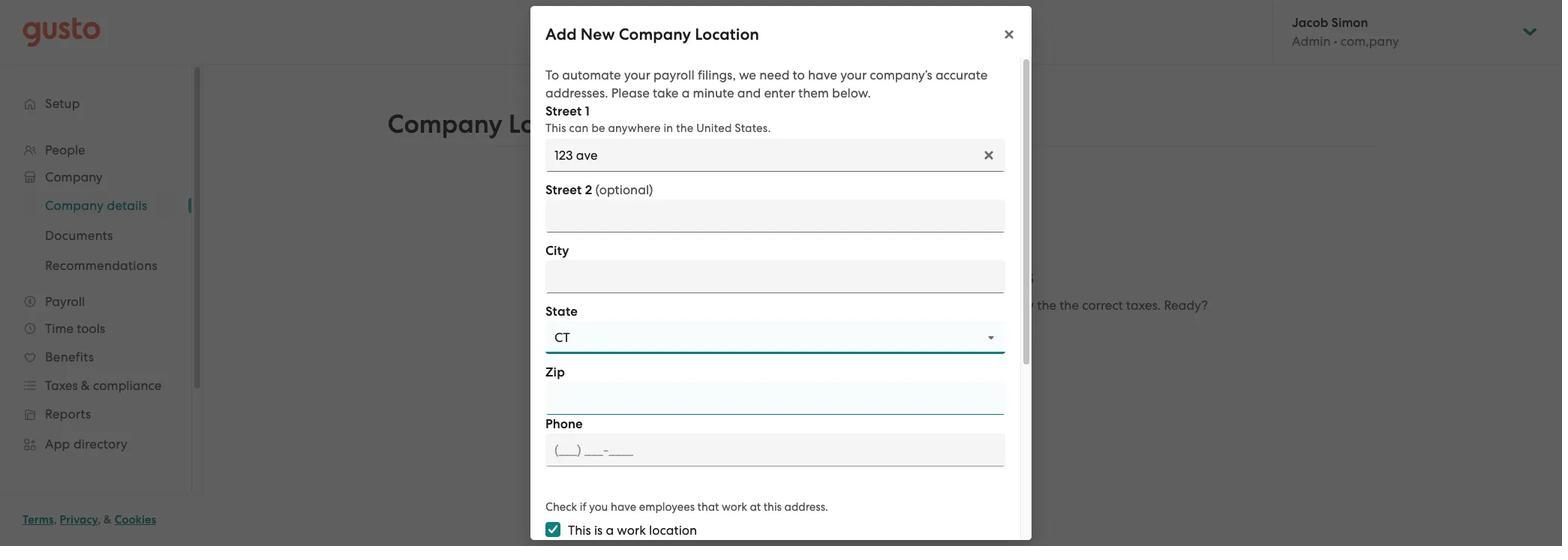 Task type: describe. For each thing, give the bounding box(es) containing it.
state
[[546, 304, 578, 320]]

new
[[581, 25, 615, 44]]

a inside to automate your payroll filings, we need to have your company's accurate addresses. please take a minute and enter them below.
[[682, 86, 690, 101]]

is inside the 'tell us where your company is located so we can properly file your forms and pay the the correct taxes. ready? let's start.'
[[724, 298, 732, 313]]

check
[[546, 501, 577, 514]]

company for add new company location
[[619, 25, 691, 44]]

add for add a location
[[846, 334, 871, 349]]

check if you have employees that work at this address.
[[546, 501, 828, 514]]

please
[[612, 86, 650, 101]]

taxes.
[[1127, 298, 1161, 313]]

you
[[589, 501, 608, 514]]

Zip field
[[546, 382, 1006, 415]]

let's
[[854, 316, 878, 331]]

cookies
[[115, 513, 156, 527]]

street 2 (optional)
[[546, 182, 653, 198]]

addresses.
[[546, 86, 608, 101]]

payroll
[[654, 68, 695, 83]]

city
[[546, 243, 569, 259]]

2 , from the left
[[98, 513, 101, 527]]

company for add your company addresses
[[830, 263, 927, 289]]

1
[[585, 104, 590, 119]]

can inside street 1 this can be anywhere in the united states.
[[569, 122, 589, 135]]

location
[[649, 523, 697, 538]]

Street 1 field
[[546, 139, 1006, 172]]

location inside button
[[886, 334, 938, 349]]

your up 'please'
[[624, 68, 651, 83]]

so
[[784, 298, 797, 313]]

address.
[[785, 501, 828, 514]]

where
[[596, 298, 633, 313]]

This is a work location checkbox
[[546, 522, 561, 537]]

them
[[799, 86, 829, 101]]

1 horizontal spatial the
[[1037, 298, 1057, 313]]

states.
[[735, 122, 771, 135]]

ready?
[[1164, 298, 1208, 313]]

add your company addresses
[[732, 263, 1034, 289]]

add a location button
[[828, 333, 938, 351]]

locations
[[509, 109, 621, 140]]

this inside street 1 this can be anywhere in the united states.
[[546, 122, 566, 135]]

company's
[[870, 68, 933, 83]]

add for add your company addresses
[[732, 263, 774, 289]]

your right where
[[636, 298, 662, 313]]

privacy
[[60, 513, 98, 527]]

anywhere
[[608, 122, 661, 135]]

located
[[735, 298, 780, 313]]

below.
[[832, 86, 871, 101]]

street for 2
[[546, 182, 582, 198]]

location inside dialog
[[695, 25, 760, 44]]

have inside to automate your payroll filings, we need to have your company's accurate addresses. please take a minute and enter them below.
[[808, 68, 838, 83]]

properly
[[845, 298, 895, 313]]

your right file at bottom right
[[919, 298, 945, 313]]

at
[[750, 501, 761, 514]]

pay
[[1012, 298, 1034, 313]]

accurate
[[936, 68, 988, 83]]

filings,
[[698, 68, 736, 83]]

united
[[697, 122, 732, 135]]

to
[[793, 68, 805, 83]]

correct
[[1083, 298, 1124, 313]]

company locations
[[388, 109, 621, 140]]

tell
[[558, 298, 577, 313]]

this
[[764, 501, 782, 514]]

is inside add company location dialog
[[594, 523, 603, 538]]

in
[[664, 122, 674, 135]]

home image
[[23, 17, 101, 47]]

2
[[585, 182, 592, 198]]

1 vertical spatial work
[[617, 523, 646, 538]]

that
[[698, 501, 719, 514]]

we inside to automate your payroll filings, we need to have your company's accurate addresses. please take a minute and enter them below.
[[739, 68, 757, 83]]

add for add new company location
[[546, 25, 577, 44]]



Task type: vqa. For each thing, say whether or not it's contained in the screenshot.
the $500 to the right
no



Task type: locate. For each thing, give the bounding box(es) containing it.
1 vertical spatial this
[[568, 523, 591, 538]]

the inside street 1 this can be anywhere in the united states.
[[676, 122, 694, 135]]

a
[[682, 86, 690, 101], [875, 334, 883, 349], [606, 523, 614, 538]]

to automate your payroll filings, we need to have your company's accurate addresses. please take a minute and enter them below.
[[546, 68, 988, 101]]

automate
[[562, 68, 621, 83]]

this is a work location
[[568, 523, 697, 538]]

addresses
[[932, 263, 1034, 289]]

we
[[739, 68, 757, 83], [800, 298, 817, 313]]

1 horizontal spatial is
[[724, 298, 732, 313]]

0 horizontal spatial and
[[738, 86, 761, 101]]

have
[[808, 68, 838, 83], [611, 501, 637, 514]]

1 horizontal spatial location
[[886, 334, 938, 349]]

account menu element
[[1273, 0, 1540, 64]]

us
[[580, 298, 593, 313]]

company
[[665, 298, 721, 313]]

0 vertical spatial add
[[546, 25, 577, 44]]

1 vertical spatial have
[[611, 501, 637, 514]]

the right pay at the bottom right
[[1037, 298, 1057, 313]]

the left correct
[[1060, 298, 1079, 313]]

0 vertical spatial location
[[695, 25, 760, 44]]

need
[[760, 68, 790, 83]]

0 vertical spatial can
[[569, 122, 589, 135]]

your up below.
[[841, 68, 867, 83]]

company addresses image
[[855, 188, 911, 244]]

tell us where your company is located so we can properly file your forms and pay the the correct taxes. ready? let's start.
[[558, 298, 1208, 331]]

to
[[546, 68, 559, 83]]

2 horizontal spatial a
[[875, 334, 883, 349]]

add new company location
[[546, 25, 760, 44]]

a down let's
[[875, 334, 883, 349]]

cookies button
[[115, 511, 156, 529]]

is down you
[[594, 523, 603, 538]]

and inside to automate your payroll filings, we need to have your company's accurate addresses. please take a minute and enter them below.
[[738, 86, 761, 101]]

employees
[[639, 501, 695, 514]]

company inside dialog
[[619, 25, 691, 44]]

add
[[546, 25, 577, 44], [732, 263, 774, 289], [846, 334, 871, 349]]

&
[[104, 513, 112, 527]]

Phone text field
[[546, 434, 1006, 467]]

can down 1
[[569, 122, 589, 135]]

1 vertical spatial can
[[820, 298, 842, 313]]

0 horizontal spatial have
[[611, 501, 637, 514]]

add company location dialog
[[531, 6, 1032, 546]]

1 horizontal spatial have
[[808, 68, 838, 83]]

and inside the 'tell us where your company is located so we can properly file your forms and pay the the correct taxes. ready? let's start.'
[[985, 298, 1008, 313]]

0 horizontal spatial location
[[695, 25, 760, 44]]

street
[[546, 104, 582, 119], [546, 182, 582, 198]]

, left &
[[98, 513, 101, 527]]

1 horizontal spatial we
[[800, 298, 817, 313]]

work
[[722, 501, 747, 514], [617, 523, 646, 538]]

0 horizontal spatial can
[[569, 122, 589, 135]]

a inside button
[[875, 334, 883, 349]]

2 vertical spatial a
[[606, 523, 614, 538]]

we right so
[[800, 298, 817, 313]]

2 vertical spatial company
[[830, 263, 927, 289]]

0 vertical spatial a
[[682, 86, 690, 101]]

,
[[54, 513, 57, 527], [98, 513, 101, 527]]

0 horizontal spatial add
[[546, 25, 577, 44]]

work left location
[[617, 523, 646, 538]]

this
[[546, 122, 566, 135], [568, 523, 591, 538]]

1 horizontal spatial work
[[722, 501, 747, 514]]

2 horizontal spatial company
[[830, 263, 927, 289]]

and left enter
[[738, 86, 761, 101]]

1 horizontal spatial a
[[682, 86, 690, 101]]

1 vertical spatial we
[[800, 298, 817, 313]]

the
[[676, 122, 694, 135], [1037, 298, 1057, 313], [1060, 298, 1079, 313]]

2 vertical spatial add
[[846, 334, 871, 349]]

enter
[[764, 86, 795, 101]]

company
[[619, 25, 691, 44], [388, 109, 503, 140], [830, 263, 927, 289]]

, left privacy
[[54, 513, 57, 527]]

add up located
[[732, 263, 774, 289]]

location
[[695, 25, 760, 44], [886, 334, 938, 349]]

Street 2 field
[[546, 200, 1006, 233]]

add down let's
[[846, 334, 871, 349]]

0 horizontal spatial is
[[594, 523, 603, 538]]

0 vertical spatial and
[[738, 86, 761, 101]]

0 horizontal spatial the
[[676, 122, 694, 135]]

0 horizontal spatial this
[[546, 122, 566, 135]]

1 vertical spatial and
[[985, 298, 1008, 313]]

if
[[580, 501, 587, 514]]

we inside the 'tell us where your company is located so we can properly file your forms and pay the the correct taxes. ready? let's start.'
[[800, 298, 817, 313]]

work left at
[[722, 501, 747, 514]]

can
[[569, 122, 589, 135], [820, 298, 842, 313]]

take
[[653, 86, 679, 101]]

0 vertical spatial street
[[546, 104, 582, 119]]

1 horizontal spatial this
[[568, 523, 591, 538]]

we left need
[[739, 68, 757, 83]]

phone
[[546, 417, 583, 432]]

a right take
[[682, 86, 690, 101]]

is left located
[[724, 298, 732, 313]]

1 , from the left
[[54, 513, 57, 527]]

minute
[[693, 86, 734, 101]]

0 vertical spatial company
[[619, 25, 691, 44]]

have up this is a work location
[[611, 501, 637, 514]]

add a location
[[846, 334, 938, 349]]

street down addresses.
[[546, 104, 582, 119]]

add inside dialog
[[546, 25, 577, 44]]

1 horizontal spatial and
[[985, 298, 1008, 313]]

and
[[738, 86, 761, 101], [985, 298, 1008, 313]]

1 vertical spatial company
[[388, 109, 503, 140]]

0 vertical spatial we
[[739, 68, 757, 83]]

privacy link
[[60, 513, 98, 527]]

add inside button
[[846, 334, 871, 349]]

0 horizontal spatial ,
[[54, 513, 57, 527]]

location up filings, at the left top of page
[[695, 25, 760, 44]]

can left properly
[[820, 298, 842, 313]]

street 1 this can be anywhere in the united states.
[[546, 104, 771, 135]]

street inside street 1 this can be anywhere in the united states.
[[546, 104, 582, 119]]

can inside the 'tell us where your company is located so we can properly file your forms and pay the the correct taxes. ready? let's start.'
[[820, 298, 842, 313]]

location down start. in the bottom right of the page
[[886, 334, 938, 349]]

terms , privacy , & cookies
[[23, 513, 156, 527]]

1 vertical spatial add
[[732, 263, 774, 289]]

1 horizontal spatial ,
[[98, 513, 101, 527]]

street for 1
[[546, 104, 582, 119]]

be
[[592, 122, 605, 135]]

this down addresses.
[[546, 122, 566, 135]]

City field
[[546, 260, 1006, 293]]

2 street from the top
[[546, 182, 582, 198]]

0 vertical spatial this
[[546, 122, 566, 135]]

1 horizontal spatial company
[[619, 25, 691, 44]]

0 horizontal spatial company
[[388, 109, 503, 140]]

this down if
[[568, 523, 591, 538]]

1 horizontal spatial can
[[820, 298, 842, 313]]

(optional)
[[596, 182, 653, 197]]

and left pay at the bottom right
[[985, 298, 1008, 313]]

have up them
[[808, 68, 838, 83]]

forms
[[949, 298, 982, 313]]

add left new on the top left of the page
[[546, 25, 577, 44]]

0 horizontal spatial a
[[606, 523, 614, 538]]

zip
[[546, 365, 565, 381]]

terms
[[23, 513, 54, 527]]

1 vertical spatial a
[[875, 334, 883, 349]]

start.
[[882, 316, 912, 331]]

1 vertical spatial location
[[886, 334, 938, 349]]

1 vertical spatial street
[[546, 182, 582, 198]]

1 vertical spatial is
[[594, 523, 603, 538]]

0 vertical spatial is
[[724, 298, 732, 313]]

is
[[724, 298, 732, 313], [594, 523, 603, 538]]

street left 2
[[546, 182, 582, 198]]

2 horizontal spatial add
[[846, 334, 871, 349]]

your
[[779, 263, 825, 289]]

1 horizontal spatial add
[[732, 263, 774, 289]]

2 horizontal spatial the
[[1060, 298, 1079, 313]]

the right in
[[676, 122, 694, 135]]

1 street from the top
[[546, 104, 582, 119]]

0 horizontal spatial work
[[617, 523, 646, 538]]

your
[[624, 68, 651, 83], [841, 68, 867, 83], [636, 298, 662, 313], [919, 298, 945, 313]]

a down you
[[606, 523, 614, 538]]

terms link
[[23, 513, 54, 527]]

file
[[898, 298, 916, 313]]

0 vertical spatial work
[[722, 501, 747, 514]]

0 horizontal spatial we
[[739, 68, 757, 83]]

0 vertical spatial have
[[808, 68, 838, 83]]



